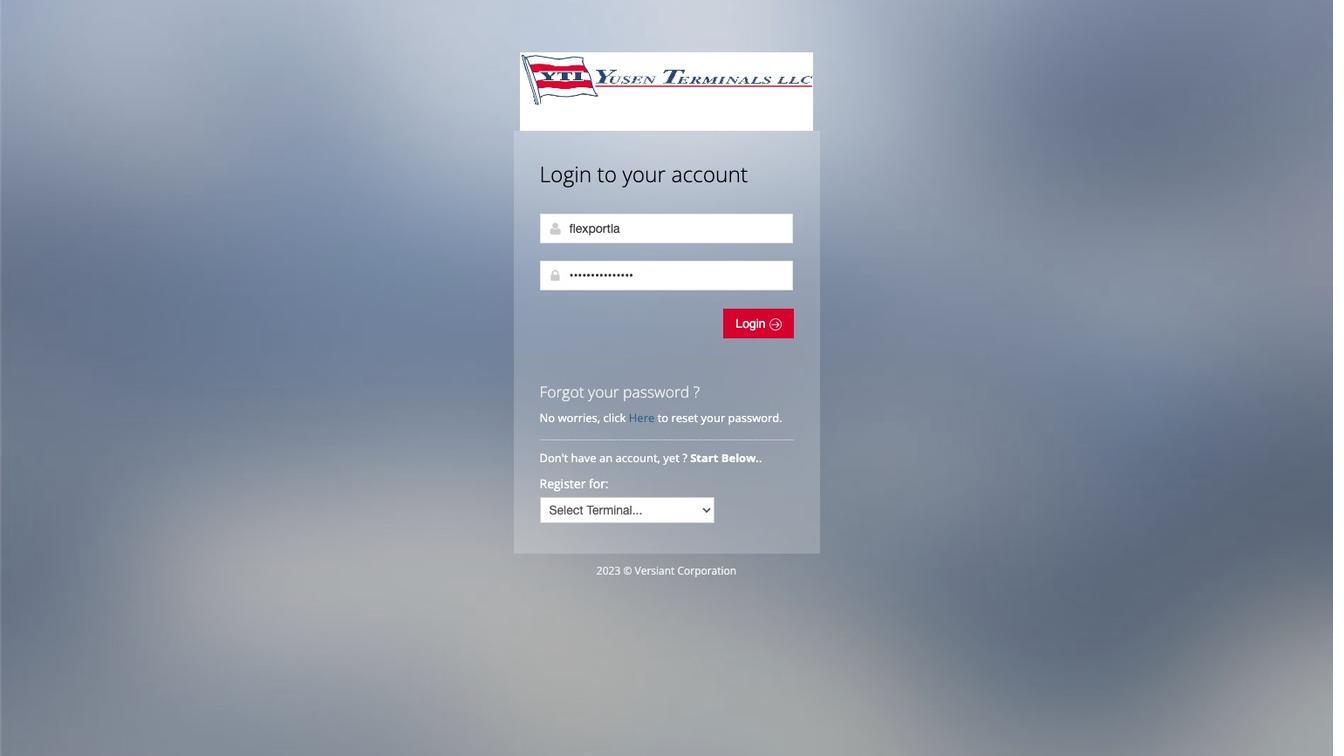 Task type: locate. For each thing, give the bounding box(es) containing it.
2 horizontal spatial your
[[701, 410, 726, 426]]

account,
[[616, 450, 661, 466]]

your right reset at the right of the page
[[701, 410, 726, 426]]

0 horizontal spatial ?
[[683, 450, 688, 466]]

to
[[598, 160, 617, 189], [658, 410, 669, 426]]

? right the yet
[[683, 450, 688, 466]]

reset
[[672, 410, 699, 426]]

1 horizontal spatial ?
[[694, 381, 700, 402]]

here
[[629, 410, 655, 426]]

no
[[540, 410, 555, 426]]

? up reset at the right of the page
[[694, 381, 700, 402]]

forgot
[[540, 381, 584, 402]]

to up username text box
[[598, 160, 617, 189]]

your up click
[[588, 381, 619, 402]]

login
[[540, 160, 592, 189], [736, 317, 769, 331]]

1 horizontal spatial login
[[736, 317, 769, 331]]

0 horizontal spatial your
[[588, 381, 619, 402]]

.
[[759, 450, 762, 466]]

start
[[691, 450, 719, 466]]

0 vertical spatial to
[[598, 160, 617, 189]]

1 vertical spatial to
[[658, 410, 669, 426]]

1 horizontal spatial to
[[658, 410, 669, 426]]

Username text field
[[540, 214, 793, 244]]

to right the here
[[658, 410, 669, 426]]

password
[[623, 381, 690, 402]]

password.
[[729, 410, 783, 426]]

0 vertical spatial login
[[540, 160, 592, 189]]

? inside forgot your password ? no worries, click here to reset your password.
[[694, 381, 700, 402]]

click
[[604, 410, 626, 426]]

?
[[694, 381, 700, 402], [683, 450, 688, 466]]

1 vertical spatial your
[[588, 381, 619, 402]]

register for:
[[540, 476, 609, 492]]

account
[[672, 160, 748, 189]]

an
[[600, 450, 613, 466]]

your up username text box
[[623, 160, 666, 189]]

login button
[[724, 309, 794, 339]]

your
[[623, 160, 666, 189], [588, 381, 619, 402], [701, 410, 726, 426]]

0 vertical spatial ?
[[694, 381, 700, 402]]

1 vertical spatial login
[[736, 317, 769, 331]]

0 vertical spatial your
[[623, 160, 666, 189]]

lock image
[[549, 269, 563, 283]]

for:
[[589, 476, 609, 492]]

corporation
[[678, 564, 737, 579]]

login inside button
[[736, 317, 769, 331]]

0 horizontal spatial login
[[540, 160, 592, 189]]



Task type: describe. For each thing, give the bounding box(es) containing it.
don't have an account, yet ? start below. .
[[540, 450, 765, 466]]

2 vertical spatial your
[[701, 410, 726, 426]]

below.
[[722, 450, 759, 466]]

Password password field
[[540, 261, 793, 291]]

user image
[[549, 222, 563, 236]]

©
[[624, 564, 632, 579]]

to inside forgot your password ? no worries, click here to reset your password.
[[658, 410, 669, 426]]

login to your account
[[540, 160, 748, 189]]

here link
[[629, 410, 655, 426]]

2023
[[597, 564, 621, 579]]

2023 © versiant corporation
[[597, 564, 737, 579]]

register
[[540, 476, 586, 492]]

yet
[[664, 450, 680, 466]]

swapright image
[[769, 319, 782, 331]]

1 horizontal spatial your
[[623, 160, 666, 189]]

login for login
[[736, 317, 769, 331]]

forgot your password ? no worries, click here to reset your password.
[[540, 381, 783, 426]]

1 vertical spatial ?
[[683, 450, 688, 466]]

versiant
[[635, 564, 675, 579]]

login for login to your account
[[540, 160, 592, 189]]

0 horizontal spatial to
[[598, 160, 617, 189]]

don't
[[540, 450, 568, 466]]

worries,
[[558, 410, 601, 426]]

have
[[571, 450, 597, 466]]



